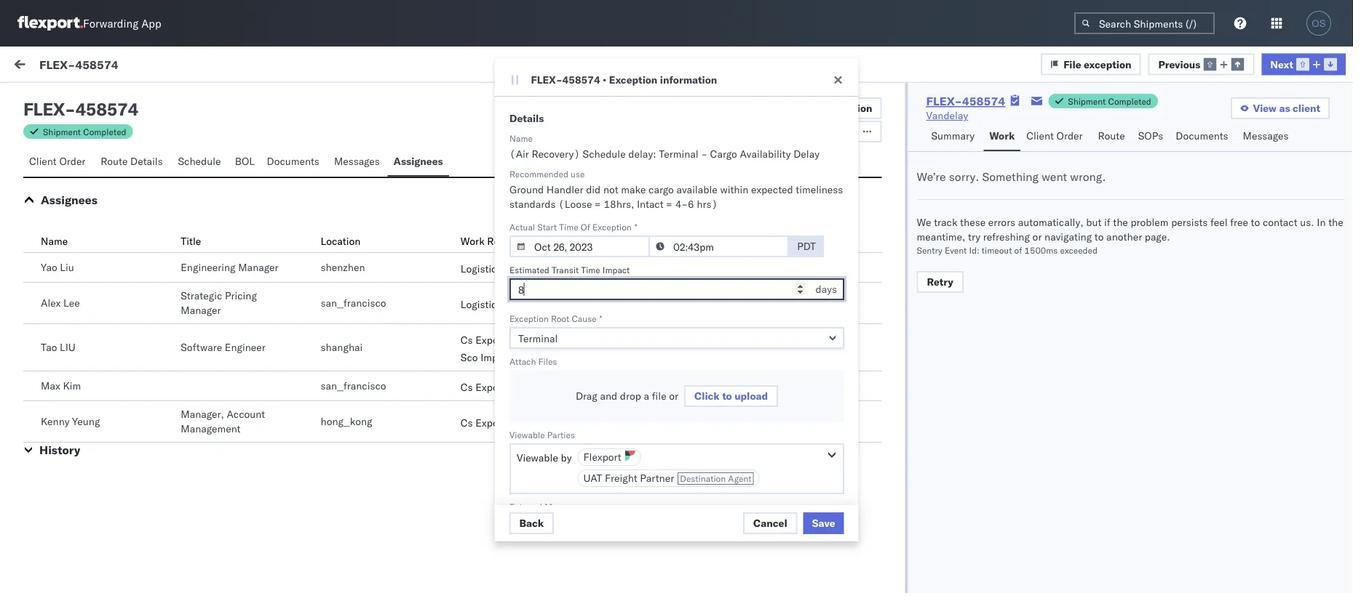 Task type: describe. For each thing, give the bounding box(es) containing it.
not
[[603, 183, 618, 196]]

import work
[[108, 60, 165, 72]]

2 vertical spatial exception
[[509, 313, 548, 324]]

4 dec from the top
[[461, 366, 479, 379]]

1 17, from the top
[[481, 366, 497, 379]]

viewable for viewable by
[[516, 452, 558, 465]]

12:33
[[531, 300, 559, 313]]

1 jason-test zhao from the top
[[71, 158, 148, 170]]

4 jason-test zhao from the top
[[71, 420, 148, 432]]

sorry.
[[949, 170, 979, 184]]

pst up did
[[580, 169, 598, 182]]

12:35
[[531, 235, 559, 247]]

retry button
[[917, 272, 964, 293]]

0 vertical spatial file
[[1064, 58, 1081, 70]]

we track these errors automatically, but if the problem persists feel free to contact us. in the meantime, try refreshing or navigating to another page. sentry event id: timeout of 1500ms exceeded
[[917, 216, 1344, 256]]

cause
[[571, 313, 596, 324]]

in
[[1317, 216, 1326, 229]]

am for 12:33
[[562, 300, 578, 313]]

documents for documents button to the right
[[1176, 130, 1228, 142]]

458574 left •
[[562, 74, 600, 86]]

pst up flexport
[[574, 431, 591, 444]]

1 vertical spatial file exception
[[804, 102, 872, 115]]

cancel
[[753, 518, 787, 530]]

lee
[[63, 297, 80, 310]]

cs inside cs export sco import
[[461, 334, 473, 347]]

flex- down the automatically,
[[1054, 235, 1085, 247]]

account
[[227, 408, 265, 421]]

forwarding
[[83, 16, 138, 30]]

delay:
[[628, 148, 656, 160]]

flex- 458574 for dec 20, 2026, 12:35 am pst
[[1054, 235, 1123, 247]]

0 horizontal spatial shipment completed
[[43, 126, 126, 137]]

0 horizontal spatial documents button
[[261, 148, 328, 177]]

1 test from the top
[[44, 314, 61, 326]]

make
[[621, 183, 646, 196]]

1 logistics manager from the top
[[461, 263, 545, 276]]

these
[[960, 216, 986, 229]]

we're sorry. something went wrong.
[[917, 170, 1106, 184]]

2026, left the 12:33
[[500, 300, 528, 313]]

0 horizontal spatial exception
[[825, 102, 872, 115]]

something
[[982, 170, 1039, 184]]

test msg
[[44, 314, 83, 326]]

0 vertical spatial client order
[[1026, 130, 1083, 142]]

name for name
[[41, 235, 68, 248]]

schedule inside button
[[178, 155, 221, 168]]

time for start
[[559, 222, 578, 233]]

(0) for message (0)
[[219, 60, 238, 72]]

pst down the uat
[[567, 497, 585, 510]]

3 resize handle column header from the left
[[1030, 122, 1048, 594]]

route for route details
[[101, 155, 128, 168]]

pst up drag
[[574, 366, 591, 379]]

related
[[1055, 126, 1085, 137]]

manager up exception root cause *
[[505, 298, 545, 311]]

1 zhao from the top
[[125, 158, 148, 170]]

1 horizontal spatial messages
[[1243, 130, 1289, 142]]

2026, up ground in the top of the page
[[500, 169, 528, 182]]

0 horizontal spatial assignees button
[[41, 193, 98, 207]]

handler
[[546, 183, 583, 196]]

name for name (air recovery) schedule delay: terminal - cargo availability delay
[[509, 133, 532, 144]]

but
[[1086, 216, 1102, 229]]

work responsibility
[[461, 235, 553, 248]]

1 dec from the top
[[461, 169, 479, 182]]

2026, left files
[[500, 366, 528, 379]]

wrong.
[[1070, 170, 1106, 184]]

1 = from the left
[[594, 198, 601, 211]]

summary button
[[926, 123, 984, 151]]

20, for dec 20, 2026, 12:33 am pst
[[481, 300, 497, 313]]

viewable by
[[516, 452, 571, 465]]

strategic
[[181, 290, 222, 302]]

upload
[[607, 102, 642, 114]]

viewable for viewable parties
[[509, 430, 545, 441]]

errors
[[988, 216, 1015, 229]]

shanghai
[[321, 341, 363, 354]]

0 vertical spatial assignees button
[[388, 148, 449, 177]]

history
[[39, 443, 80, 458]]

flex- right my on the top
[[39, 57, 75, 72]]

1 san_francisco from the top
[[321, 297, 386, 310]]

expected
[[751, 183, 793, 196]]

2 17, from the top
[[481, 431, 497, 444]]

external (0)
[[23, 92, 83, 105]]

strategic pricing manager
[[181, 290, 257, 317]]

0 vertical spatial order
[[1057, 130, 1083, 142]]

start
[[537, 222, 557, 233]]

0 horizontal spatial or
[[669, 390, 678, 403]]

vandelay
[[926, 109, 968, 122]]

3 zhao from the top
[[125, 354, 148, 367]]

title
[[181, 235, 201, 248]]

2026, up viewable by
[[500, 431, 528, 444]]

2 horizontal spatial message
[[544, 502, 579, 513]]

shenzhen
[[321, 261, 365, 274]]

2 vertical spatial pm
[[549, 497, 565, 510]]

1 vertical spatial shipment
[[43, 126, 81, 137]]

use
[[570, 169, 584, 179]]

flex- 458574 for dec 20, 2026, 12:36 am pst
[[1054, 169, 1123, 182]]

hong_kong
[[321, 416, 372, 428]]

3 dec from the top
[[461, 300, 479, 313]]

exceeded
[[1060, 245, 1098, 256]]

0 horizontal spatial messages button
[[328, 148, 388, 177]]

1 j from the top
[[50, 159, 52, 168]]

feel
[[1211, 216, 1228, 229]]

am for 12:36
[[562, 169, 578, 182]]

1 horizontal spatial client order button
[[1021, 123, 1092, 151]]

details inside button
[[130, 155, 163, 168]]

1 vertical spatial exception
[[592, 222, 631, 233]]

2 logistics from the top
[[461, 298, 502, 311]]

yeung
[[72, 416, 100, 428]]

0 vertical spatial client
[[1026, 130, 1054, 142]]

timeliness
[[795, 183, 843, 196]]

standards
[[509, 198, 555, 211]]

- inside name (air recovery) schedule delay: terminal - cargo availability delay
[[701, 148, 707, 160]]

manager up pricing
[[238, 261, 278, 274]]

1 vertical spatial file
[[804, 102, 822, 115]]

6
[[687, 198, 694, 211]]

id:
[[969, 245, 980, 256]]

try
[[968, 231, 981, 243]]

availability
[[740, 148, 791, 160]]

manager down responsibility
[[505, 263, 545, 276]]

0 horizontal spatial assignees
[[41, 193, 98, 207]]

Terminal text field
[[509, 328, 844, 349]]

flex-458574 • exception information
[[531, 74, 717, 86]]

flex- left •
[[531, 74, 562, 86]]

impact
[[602, 265, 630, 276]]

did
[[586, 183, 600, 196]]

dec 8, 2026, 6:39 pm pst
[[461, 497, 585, 510]]

alex lee
[[41, 297, 80, 310]]

files
[[538, 356, 557, 367]]

1 horizontal spatial to
[[1095, 231, 1104, 243]]

4 zhao from the top
[[125, 420, 148, 432]]

external for external (0)
[[23, 92, 62, 105]]

1 horizontal spatial flex-458574
[[926, 94, 1005, 108]]

3 jason- from the top
[[71, 354, 103, 367]]

2 = from the left
[[666, 198, 672, 211]]

viewable parties
[[509, 430, 575, 441]]

1 6:47 from the top
[[531, 366, 553, 379]]

2 dec from the top
[[461, 235, 479, 247]]

kenny yeung
[[41, 416, 100, 428]]

sops
[[1138, 130, 1163, 142]]

summary
[[931, 130, 975, 142]]

management
[[181, 423, 241, 436]]

2 the from the left
[[1329, 216, 1344, 229]]

1 vertical spatial pm
[[556, 431, 571, 444]]

6:39
[[525, 497, 547, 510]]

next button
[[1262, 53, 1346, 75]]

engineer
[[225, 341, 266, 354]]

msg
[[64, 314, 83, 326]]

or inside "we track these errors automatically, but if the problem persists feel free to contact us. in the meantime, try refreshing or navigating to another page. sentry event id: timeout of 1500ms exceeded"
[[1033, 231, 1042, 243]]

to inside button
[[722, 390, 732, 403]]

page.
[[1145, 231, 1170, 243]]

flex- down related
[[1054, 169, 1085, 182]]

2 horizontal spatial to
[[1251, 216, 1260, 229]]

2 j z from the top
[[50, 356, 57, 365]]

3 export from the top
[[476, 417, 506, 430]]

route details
[[101, 155, 163, 168]]

1 horizontal spatial file exception
[[1064, 58, 1132, 70]]

3 cs from the top
[[461, 417, 473, 430]]

root
[[551, 313, 569, 324]]

Search Shipments (/) text field
[[1074, 12, 1215, 34]]

0 horizontal spatial client
[[29, 155, 57, 168]]

tao liu
[[41, 341, 76, 354]]

agent
[[728, 474, 751, 485]]

4 test from the top
[[103, 420, 122, 432]]

click
[[694, 390, 719, 403]]

refreshing
[[983, 231, 1030, 243]]

0 horizontal spatial order
[[59, 155, 85, 168]]

4 resize handle column header from the left
[[1327, 122, 1344, 594]]

3 j z from the top
[[50, 421, 57, 430]]

max kim
[[41, 380, 81, 393]]

pdt
[[797, 240, 816, 253]]

1 test from the top
[[103, 158, 122, 170]]

exception root cause *
[[509, 313, 602, 324]]

458574 down if
[[1085, 235, 1123, 247]]

documents for the leftmost documents button
[[267, 155, 319, 168]]

view as client button
[[1231, 98, 1330, 119]]

5 dec from the top
[[461, 431, 479, 444]]

20, for dec 20, 2026, 12:36 am pst
[[481, 169, 497, 182]]

kenny
[[41, 416, 69, 428]]

external for external message
[[509, 502, 542, 513]]

partner
[[640, 472, 674, 485]]

MMM D, YYYY text field
[[509, 236, 650, 258]]

(loose
[[558, 198, 592, 211]]

intact
[[636, 198, 663, 211]]

name (air recovery) schedule delay: terminal - cargo availability delay
[[509, 133, 819, 160]]

0 horizontal spatial messages
[[334, 155, 380, 168]]

1 horizontal spatial shipment
[[1068, 96, 1106, 107]]

work for my
[[42, 56, 79, 76]]

1 horizontal spatial shipment completed
[[1068, 96, 1151, 107]]

flexport. image
[[17, 16, 83, 31]]

external message
[[509, 502, 579, 513]]

internal
[[98, 92, 133, 105]]

view as client
[[1253, 102, 1320, 115]]

pst down of
[[580, 235, 598, 247]]

track
[[934, 216, 958, 229]]

1 horizontal spatial messages button
[[1237, 123, 1297, 151]]

2 jason-test zhao from the top
[[71, 289, 148, 301]]

yao
[[41, 261, 57, 274]]

route for route
[[1098, 130, 1125, 142]]

we
[[917, 216, 931, 229]]

4 jason- from the top
[[71, 420, 103, 432]]

external (0) button
[[17, 86, 92, 114]]

time for transit
[[581, 265, 600, 276]]

3 j from the top
[[50, 421, 52, 430]]



Task type: locate. For each thing, give the bounding box(es) containing it.
persists
[[1171, 216, 1208, 229]]

file up related
[[1064, 58, 1081, 70]]

exception right •
[[609, 74, 658, 86]]

a
[[643, 390, 649, 403]]

delay
[[793, 148, 819, 160]]

cs export left viewable parties on the left bottom
[[461, 417, 506, 430]]

1 horizontal spatial details
[[509, 112, 544, 125]]

1 horizontal spatial time
[[581, 265, 600, 276]]

client down "flex"
[[29, 155, 57, 168]]

2 jason- from the top
[[71, 289, 103, 301]]

uat
[[583, 472, 602, 485]]

1 horizontal spatial documents button
[[1170, 123, 1237, 151]]

ttt for dec 20, 2026, 12:35 am pst
[[44, 248, 55, 261]]

2 vertical spatial test
[[44, 445, 61, 457]]

dec left 8,
[[461, 497, 479, 510]]

upload document button
[[597, 98, 776, 119]]

am down actual start time of exception *
[[562, 235, 578, 247]]

event
[[945, 245, 967, 256]]

shipment
[[1068, 96, 1106, 107], [43, 126, 81, 137]]

pm right attach at the bottom of page
[[556, 366, 571, 379]]

0 vertical spatial file exception
[[1064, 58, 1132, 70]]

1 export from the top
[[476, 334, 506, 347]]

viewable down viewable parties on the left bottom
[[516, 452, 558, 465]]

external
[[23, 92, 62, 105], [509, 502, 542, 513]]

* right cause
[[599, 313, 602, 324]]

work right related
[[1087, 126, 1106, 137]]

client order up went
[[1026, 130, 1083, 142]]

3 test from the top
[[103, 354, 122, 367]]

3 am from the top
[[562, 300, 578, 313]]

message for message (0)
[[177, 60, 219, 72]]

or up 1500ms at the right top of the page
[[1033, 231, 1042, 243]]

export left viewable parties on the left bottom
[[476, 417, 506, 430]]

shipment up related
[[1068, 96, 1106, 107]]

2 test from the top
[[103, 289, 122, 301]]

work left responsibility
[[461, 235, 485, 248]]

manager, account management
[[181, 408, 265, 436]]

manager down strategic on the left
[[181, 304, 221, 317]]

2 horizontal spatial work
[[989, 130, 1015, 142]]

test down kenny
[[44, 445, 61, 457]]

kim
[[63, 380, 81, 393]]

software engineer
[[181, 341, 266, 354]]

time left of
[[559, 222, 578, 233]]

1 jason- from the top
[[71, 158, 103, 170]]

1 vertical spatial assignees
[[41, 193, 98, 207]]

2 vertical spatial work
[[461, 235, 485, 248]]

0 vertical spatial shipment
[[1068, 96, 1106, 107]]

estimated transit time impact
[[509, 265, 630, 276]]

j z down "tao"
[[50, 356, 57, 365]]

3 test from the top
[[44, 445, 61, 457]]

0 vertical spatial dec 17, 2026, 6:47 pm pst
[[461, 366, 591, 379]]

details
[[509, 112, 544, 125], [130, 155, 163, 168]]

2 am from the top
[[562, 235, 578, 247]]

import
[[108, 60, 139, 72], [481, 352, 511, 364]]

time right transit
[[581, 265, 600, 276]]

route inside button
[[1098, 130, 1125, 142]]

export up sco
[[476, 334, 506, 347]]

san_francisco
[[321, 297, 386, 310], [321, 380, 386, 393]]

2 6:47 from the top
[[531, 431, 553, 444]]

3 z from the top
[[52, 421, 57, 430]]

shipment down "flex"
[[43, 126, 81, 137]]

resize handle column header
[[436, 122, 454, 594], [733, 122, 751, 594], [1030, 122, 1048, 594], [1327, 122, 1344, 594]]

1 j z from the top
[[50, 159, 57, 168]]

0 vertical spatial external
[[23, 92, 62, 105]]

3 jason-test zhao from the top
[[71, 354, 148, 367]]

2 j from the top
[[50, 356, 52, 365]]

1 vertical spatial message
[[45, 126, 80, 137]]

0 horizontal spatial file exception
[[804, 102, 872, 115]]

z down tao liu
[[52, 356, 57, 365]]

message down flex - 458574
[[45, 126, 80, 137]]

we're
[[917, 170, 946, 184]]

to
[[1251, 216, 1260, 229], [1095, 231, 1104, 243], [722, 390, 732, 403]]

cs
[[461, 334, 473, 347], [461, 381, 473, 394], [461, 417, 473, 430]]

(0) for internal (0)
[[136, 92, 155, 105]]

0 vertical spatial assignees
[[393, 155, 443, 168]]

import inside button
[[108, 60, 139, 72]]

1 cs from the top
[[461, 334, 473, 347]]

2 horizontal spatial (0)
[[219, 60, 238, 72]]

dec left responsibility
[[461, 235, 479, 247]]

0 vertical spatial shipment completed
[[1068, 96, 1151, 107]]

1 cs export from the top
[[461, 381, 506, 394]]

0 vertical spatial completed
[[1108, 96, 1151, 107]]

os button
[[1302, 7, 1336, 40]]

2 vertical spatial to
[[722, 390, 732, 403]]

max
[[41, 380, 60, 393]]

458574 up vandelay
[[962, 94, 1005, 108]]

jason- right kenny
[[71, 420, 103, 432]]

order left route button
[[1057, 130, 1083, 142]]

17, left viewable parties on the left bottom
[[481, 431, 497, 444]]

0 vertical spatial or
[[1033, 231, 1042, 243]]

viewable up viewable by
[[509, 430, 545, 441]]

went
[[1042, 170, 1067, 184]]

jason-test zhao down flex - 458574
[[71, 158, 148, 170]]

am up "root" at the left of the page
[[562, 300, 578, 313]]

0 vertical spatial viewable
[[509, 430, 545, 441]]

Enter integers only number field
[[509, 279, 844, 301]]

zhao left software
[[125, 354, 148, 367]]

save button
[[803, 513, 844, 535]]

1 horizontal spatial the
[[1329, 216, 1344, 229]]

work for work button
[[989, 130, 1015, 142]]

schedule inside name (air recovery) schedule delay: terminal - cargo availability delay
[[582, 148, 625, 160]]

details up (air
[[509, 112, 544, 125]]

destination
[[680, 474, 726, 485]]

by
[[560, 452, 571, 465]]

1 ttt from the top
[[44, 183, 55, 195]]

flex - 458574
[[23, 98, 138, 120]]

1 horizontal spatial external
[[509, 502, 542, 513]]

1 horizontal spatial route
[[1098, 130, 1125, 142]]

2026, right 8,
[[493, 497, 522, 510]]

jason-
[[71, 158, 103, 170], [71, 289, 103, 301], [71, 354, 103, 367], [71, 420, 103, 432]]

attach files
[[509, 356, 557, 367]]

sops button
[[1132, 123, 1170, 151]]

6 dec from the top
[[461, 497, 479, 510]]

save
[[812, 518, 835, 530]]

0 horizontal spatial name
[[41, 235, 68, 248]]

1 horizontal spatial import
[[481, 352, 511, 364]]

4-
[[675, 198, 687, 211]]

cs export
[[461, 381, 506, 394], [461, 417, 506, 430]]

2 test from the top
[[44, 379, 61, 392]]

uat freight partner destination agent
[[583, 472, 751, 485]]

to right "free"
[[1251, 216, 1260, 229]]

0 vertical spatial flex-458574
[[39, 57, 118, 72]]

0 horizontal spatial external
[[23, 92, 62, 105]]

= down did
[[594, 198, 601, 211]]

test down flex - 458574
[[103, 158, 122, 170]]

problem
[[1131, 216, 1169, 229]]

1 vertical spatial client order
[[29, 155, 85, 168]]

1 horizontal spatial *
[[634, 222, 637, 233]]

external up back on the left bottom
[[509, 502, 542, 513]]

1 vertical spatial flex- 458574
[[1054, 235, 1123, 247]]

j z down "flex"
[[50, 159, 57, 168]]

2 flex- 458574 from the top
[[1054, 235, 1123, 247]]

dec 17, 2026, 6:47 pm pst up viewable by
[[461, 431, 591, 444]]

export inside cs export sco import
[[476, 334, 506, 347]]

am for 12:35
[[562, 235, 578, 247]]

1 horizontal spatial work
[[1087, 126, 1106, 137]]

meantime,
[[917, 231, 965, 243]]

1 20, from the top
[[481, 169, 497, 182]]

assignees
[[393, 155, 443, 168], [41, 193, 98, 207]]

0 horizontal spatial work
[[42, 56, 79, 76]]

shipment completed up related work item/shipment
[[1068, 96, 1151, 107]]

0 vertical spatial export
[[476, 334, 506, 347]]

attach
[[509, 356, 536, 367]]

name up yao liu
[[41, 235, 68, 248]]

dec left viewable parties on the left bottom
[[461, 431, 479, 444]]

documents button right sops at the top right of the page
[[1170, 123, 1237, 151]]

2 vertical spatial message
[[544, 502, 579, 513]]

bol
[[235, 155, 255, 168]]

logistics manager down "estimated"
[[461, 298, 545, 311]]

flex-458574 up vandelay
[[926, 94, 1005, 108]]

schedule left bol
[[178, 155, 221, 168]]

12:36
[[531, 169, 559, 182]]

as
[[1279, 102, 1290, 115]]

0 horizontal spatial client order
[[29, 155, 85, 168]]

20, for dec 20, 2026, 12:35 am pst
[[481, 235, 497, 247]]

0 vertical spatial test
[[44, 314, 61, 326]]

name inside name (air recovery) schedule delay: terminal - cargo availability delay
[[509, 133, 532, 144]]

17, down cs export sco import
[[481, 366, 497, 379]]

0 vertical spatial *
[[634, 222, 637, 233]]

documents right "bol" button
[[267, 155, 319, 168]]

flex- 458574 down route button
[[1054, 169, 1123, 182]]

0 vertical spatial time
[[559, 222, 578, 233]]

message right the import work
[[177, 60, 219, 72]]

1 the from the left
[[1113, 216, 1128, 229]]

* down intact
[[634, 222, 637, 233]]

0 horizontal spatial completed
[[83, 126, 126, 137]]

manager
[[238, 261, 278, 274], [505, 263, 545, 276], [505, 298, 545, 311], [181, 304, 221, 317]]

within
[[720, 183, 748, 196]]

jason- up msg
[[71, 289, 103, 301]]

ttt for dec 20, 2026, 12:36 am pst
[[44, 183, 55, 195]]

0 vertical spatial 20,
[[481, 169, 497, 182]]

logistics manager
[[461, 263, 545, 276], [461, 298, 545, 311]]

j down "flex"
[[50, 159, 52, 168]]

bol button
[[229, 148, 261, 177]]

2 vertical spatial 20,
[[481, 300, 497, 313]]

0 vertical spatial cs export
[[461, 381, 506, 394]]

work for work responsibility
[[461, 235, 485, 248]]

0 horizontal spatial shipment
[[43, 126, 81, 137]]

1500ms
[[1025, 245, 1058, 256]]

flexport
[[583, 451, 621, 464]]

2 logistics manager from the top
[[461, 298, 545, 311]]

test
[[103, 158, 122, 170], [103, 289, 122, 301], [103, 354, 122, 367], [103, 420, 122, 432]]

0 vertical spatial import
[[108, 60, 139, 72]]

the right if
[[1113, 216, 1128, 229]]

dec
[[461, 169, 479, 182], [461, 235, 479, 247], [461, 300, 479, 313], [461, 366, 479, 379], [461, 431, 479, 444], [461, 497, 479, 510]]

recommended use ground handler did not make cargo available within expected timeliness standards (loose = 18hrs, intact = 4-6 hrs)
[[509, 169, 845, 211]]

1 vertical spatial shipment completed
[[43, 126, 126, 137]]

dec 17, 2026, 6:47 pm pst down cs export sco import
[[461, 366, 591, 379]]

20,
[[481, 169, 497, 182], [481, 235, 497, 247], [481, 300, 497, 313]]

test right liu
[[103, 354, 122, 367]]

2 vertical spatial export
[[476, 417, 506, 430]]

2 resize handle column header from the left
[[733, 122, 751, 594]]

1 vertical spatial messages
[[334, 155, 380, 168]]

zhao right yeung
[[125, 420, 148, 432]]

2 vertical spatial z
[[52, 421, 57, 430]]

0 horizontal spatial *
[[599, 313, 602, 324]]

0 vertical spatial ttt
[[44, 183, 55, 195]]

6:47 up viewable by
[[531, 431, 553, 444]]

route details button
[[95, 148, 172, 177]]

2026, down actual
[[500, 235, 528, 247]]

2 z from the top
[[52, 356, 57, 365]]

2026,
[[500, 169, 528, 182], [500, 235, 528, 247], [500, 300, 528, 313], [500, 366, 528, 379], [500, 431, 528, 444], [493, 497, 522, 510]]

0 vertical spatial name
[[509, 133, 532, 144]]

liu
[[60, 261, 74, 274]]

-- : -- -- text field
[[648, 236, 789, 258]]

cargo
[[648, 183, 674, 196]]

j down "tao"
[[50, 356, 52, 365]]

1 vertical spatial j
[[50, 356, 52, 365]]

1 vertical spatial 6:47
[[531, 431, 553, 444]]

0 vertical spatial documents
[[1176, 130, 1228, 142]]

0 vertical spatial z
[[52, 159, 57, 168]]

pm up by
[[556, 431, 571, 444]]

us.
[[1300, 216, 1314, 229]]

(0) for external (0)
[[64, 92, 83, 105]]

back button
[[509, 513, 554, 535]]

1 vertical spatial assignees button
[[41, 193, 98, 207]]

2 export from the top
[[476, 381, 506, 394]]

0 horizontal spatial details
[[130, 155, 163, 168]]

pricing
[[225, 290, 257, 302]]

j up history
[[50, 421, 52, 430]]

work for related
[[1087, 126, 1106, 137]]

1 vertical spatial *
[[599, 313, 602, 324]]

work up internal (0)
[[141, 60, 165, 72]]

z
[[52, 159, 57, 168], [52, 356, 57, 365], [52, 421, 57, 430]]

1 vertical spatial j z
[[50, 356, 57, 365]]

1 logistics from the top
[[461, 263, 502, 276]]

1 horizontal spatial client order
[[1026, 130, 1083, 142]]

1 horizontal spatial assignees
[[393, 155, 443, 168]]

route down flex - 458574
[[101, 155, 128, 168]]

0 horizontal spatial route
[[101, 155, 128, 168]]

1 horizontal spatial work
[[461, 235, 485, 248]]

458574 down route button
[[1085, 169, 1123, 182]]

j
[[50, 159, 52, 168], [50, 356, 52, 365], [50, 421, 52, 430]]

pst
[[580, 169, 598, 182], [580, 235, 598, 247], [580, 300, 598, 313], [574, 366, 591, 379], [574, 431, 591, 444], [567, 497, 585, 510]]

message for message
[[45, 126, 80, 137]]

flex- up vandelay
[[926, 94, 962, 108]]

dec up cs export sco import
[[461, 300, 479, 313]]

san_francisco down shenzhen
[[321, 297, 386, 310]]

0 vertical spatial message
[[177, 60, 219, 72]]

client order down "flex"
[[29, 155, 85, 168]]

1 resize handle column header from the left
[[436, 122, 454, 594]]

1 vertical spatial external
[[509, 502, 542, 513]]

completed down flex - 458574
[[83, 126, 126, 137]]

pm
[[556, 366, 571, 379], [556, 431, 571, 444], [549, 497, 565, 510]]

another
[[1106, 231, 1142, 243]]

1 am from the top
[[562, 169, 578, 182]]

•
[[603, 74, 607, 86]]

0 horizontal spatial (0)
[[64, 92, 83, 105]]

0 vertical spatial logistics
[[461, 263, 502, 276]]

import right sco
[[481, 352, 511, 364]]

2 san_francisco from the top
[[321, 380, 386, 393]]

1 z from the top
[[52, 159, 57, 168]]

6:47 down exception root cause *
[[531, 366, 553, 379]]

1 vertical spatial export
[[476, 381, 506, 394]]

internal (0)
[[98, 92, 155, 105]]

0 vertical spatial exception
[[609, 74, 658, 86]]

2 20, from the top
[[481, 235, 497, 247]]

import inside cs export sco import
[[481, 352, 511, 364]]

0 vertical spatial 17,
[[481, 366, 497, 379]]

order down flex - 458574
[[59, 155, 85, 168]]

client order button up went
[[1021, 123, 1092, 151]]

flexport button
[[577, 449, 641, 467]]

back
[[519, 518, 544, 530]]

information
[[660, 74, 717, 86]]

client order button down "flex"
[[23, 148, 95, 177]]

estimated
[[509, 265, 549, 276]]

os
[[1312, 18, 1326, 29]]

pm right 6:39
[[549, 497, 565, 510]]

import up internal (0)
[[108, 60, 139, 72]]

engineering
[[181, 261, 236, 274]]

schedule up use
[[582, 148, 625, 160]]

1 vertical spatial logistics manager
[[461, 298, 545, 311]]

0 horizontal spatial to
[[722, 390, 732, 403]]

3 20, from the top
[[481, 300, 497, 313]]

export down sco
[[476, 381, 506, 394]]

458574 up internal
[[75, 57, 118, 72]]

or right file
[[669, 390, 678, 403]]

test
[[44, 314, 61, 326], [44, 379, 61, 392], [44, 445, 61, 457]]

0 horizontal spatial client order button
[[23, 148, 95, 177]]

external inside button
[[23, 92, 62, 105]]

0 vertical spatial exception
[[1084, 58, 1132, 70]]

1 vertical spatial 20,
[[481, 235, 497, 247]]

free
[[1230, 216, 1248, 229]]

1 vertical spatial time
[[581, 265, 600, 276]]

1 vertical spatial completed
[[83, 126, 126, 137]]

2 cs from the top
[[461, 381, 473, 394]]

0 vertical spatial pm
[[556, 366, 571, 379]]

manager inside strategic pricing manager
[[181, 304, 221, 317]]

458574 down import work button
[[75, 98, 138, 120]]

dec left recommended
[[461, 169, 479, 182]]

1 flex- 458574 from the top
[[1054, 169, 1123, 182]]

client
[[1026, 130, 1054, 142], [29, 155, 57, 168]]

work inside button
[[989, 130, 1015, 142]]

2 dec 17, 2026, 6:47 pm pst from the top
[[461, 431, 591, 444]]

details left schedule button
[[130, 155, 163, 168]]

or
[[1033, 231, 1042, 243], [669, 390, 678, 403]]

work button
[[984, 123, 1021, 151]]

logistics up cs export sco import
[[461, 298, 502, 311]]

available
[[676, 183, 717, 196]]

2 ttt from the top
[[44, 248, 55, 261]]

= left 4-
[[666, 198, 672, 211]]

actual
[[509, 222, 535, 233]]

route inside button
[[101, 155, 128, 168]]

view
[[1253, 102, 1277, 115]]

0 vertical spatial work
[[141, 60, 165, 72]]

location
[[321, 235, 361, 248]]

work up something
[[989, 130, 1015, 142]]

1 horizontal spatial =
[[666, 198, 672, 211]]

message
[[177, 60, 219, 72], [45, 126, 80, 137], [544, 502, 579, 513]]

2 zhao from the top
[[125, 289, 148, 301]]

1 horizontal spatial file
[[1064, 58, 1081, 70]]

route button
[[1092, 123, 1132, 151]]

work inside button
[[141, 60, 165, 72]]

1 dec 17, 2026, 6:47 pm pst from the top
[[461, 366, 591, 379]]

1 horizontal spatial client
[[1026, 130, 1054, 142]]

0 horizontal spatial =
[[594, 198, 601, 211]]

2 cs export from the top
[[461, 417, 506, 430]]

1 vertical spatial ttt
[[44, 248, 55, 261]]

1 vertical spatial exception
[[825, 102, 872, 115]]

pst up cause
[[580, 300, 598, 313]]

export
[[476, 334, 506, 347], [476, 381, 506, 394], [476, 417, 506, 430]]

click to upload button
[[684, 386, 778, 408]]



Task type: vqa. For each thing, say whether or not it's contained in the screenshot.
second 20, from the top of the page
yes



